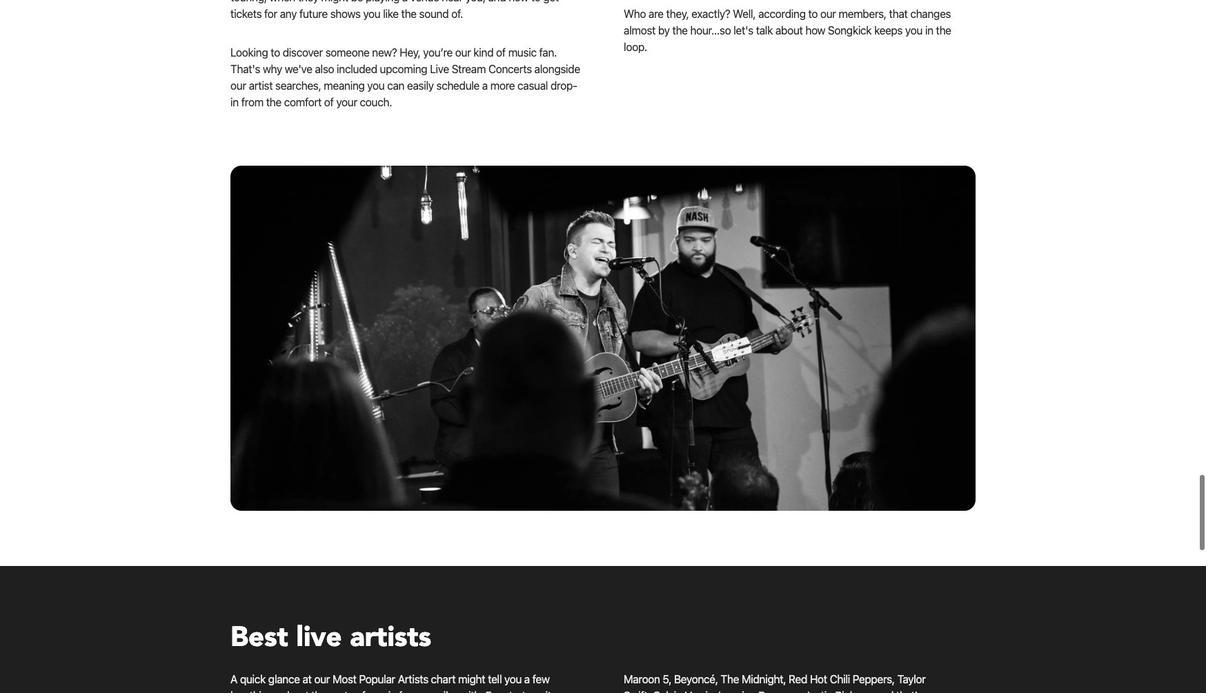 Task type: locate. For each thing, give the bounding box(es) containing it.
0 vertical spatial in
[[926, 24, 934, 37]]

maroon 5, beyoncé, the midnight, red hot chili peppers, taylor swift, calvin harris, imagine dragons, justin bieber - and that'
[[624, 673, 926, 693]]

1 horizontal spatial in
[[926, 24, 934, 37]]

key
[[231, 690, 247, 693]]

in inside who are they, exactly? well, according to our members, that changes almost by the hour...so let's talk about how songkick keeps you in the loop.
[[926, 24, 934, 37]]

maroon
[[624, 673, 660, 686]]

casual
[[518, 79, 548, 92]]

changes
[[911, 8, 951, 20]]

your
[[336, 96, 357, 108]]

new?
[[372, 46, 397, 59]]

you down that
[[906, 24, 923, 37]]

you up starters,
[[505, 673, 522, 686]]

the
[[673, 24, 688, 37], [936, 24, 952, 37], [266, 96, 282, 108], [312, 690, 327, 693]]

1 horizontal spatial about
[[776, 24, 803, 37]]

at
[[303, 673, 312, 686]]

of
[[496, 46, 506, 59], [324, 96, 334, 108], [356, 690, 366, 693]]

0 vertical spatial a
[[482, 79, 488, 92]]

our
[[821, 8, 836, 20], [455, 46, 471, 59], [231, 79, 246, 92], [314, 673, 330, 686]]

music up concerts
[[509, 46, 537, 59]]

0 horizontal spatial a
[[482, 79, 488, 92]]

beyoncé,
[[674, 673, 718, 686]]

chili
[[830, 673, 850, 686]]

0 vertical spatial music
[[509, 46, 537, 59]]

music down popular
[[368, 690, 396, 693]]

the inside a quick glance at our most popular artists chart might tell you a few key things about the sorts of music fans we vibe with. for starters, i
[[312, 690, 327, 693]]

the down changes
[[936, 24, 952, 37]]

easily
[[407, 79, 434, 92]]

alongside
[[535, 63, 580, 75]]

artists
[[398, 673, 429, 686]]

0 horizontal spatial in
[[231, 96, 239, 108]]

with.
[[461, 690, 483, 693]]

members,
[[839, 8, 887, 20]]

1 horizontal spatial a
[[525, 673, 530, 686]]

upcoming
[[380, 63, 428, 75]]

best live artists
[[231, 619, 432, 657]]

0 vertical spatial about
[[776, 24, 803, 37]]

discover
[[283, 46, 323, 59]]

drop-
[[551, 79, 578, 92]]

more
[[491, 79, 515, 92]]

a left more
[[482, 79, 488, 92]]

2 vertical spatial you
[[505, 673, 522, 686]]

a
[[482, 79, 488, 92], [525, 673, 530, 686]]

sorts
[[329, 690, 353, 693]]

our up how
[[821, 8, 836, 20]]

0 horizontal spatial about
[[282, 690, 309, 693]]

and
[[876, 690, 894, 693]]

of right sorts
[[356, 690, 366, 693]]

that
[[890, 8, 908, 20]]

1 horizontal spatial of
[[356, 690, 366, 693]]

harris,
[[685, 690, 716, 693]]

of inside a quick glance at our most popular artists chart might tell you a few key things about the sorts of music fans we vibe with. for starters, i
[[356, 690, 366, 693]]

artist
[[249, 79, 273, 92]]

by
[[659, 24, 670, 37]]

in
[[926, 24, 934, 37], [231, 96, 239, 108]]

are
[[649, 8, 664, 20]]

exactly?
[[692, 8, 731, 20]]

music inside a quick glance at our most popular artists chart might tell you a few key things about the sorts of music fans we vibe with. for starters, i
[[368, 690, 396, 693]]

2 horizontal spatial of
[[496, 46, 506, 59]]

you up couch.
[[367, 79, 385, 92]]

0 horizontal spatial to
[[271, 46, 280, 59]]

in left from
[[231, 96, 239, 108]]

peppers,
[[853, 673, 895, 686]]

1 vertical spatial about
[[282, 690, 309, 693]]

about down glance in the bottom left of the page
[[282, 690, 309, 693]]

the right by
[[673, 24, 688, 37]]

most
[[333, 673, 357, 686]]

0 vertical spatial to
[[809, 8, 818, 20]]

1 horizontal spatial to
[[809, 8, 818, 20]]

about inside who are they, exactly? well, according to our members, that changes almost by the hour...so let's talk about how songkick keeps you in the loop.
[[776, 24, 803, 37]]

to up how
[[809, 8, 818, 20]]

how
[[806, 24, 826, 37]]

2 horizontal spatial you
[[906, 24, 923, 37]]

1 vertical spatial music
[[368, 690, 396, 693]]

taylor
[[898, 673, 926, 686]]

loop.
[[624, 41, 647, 53]]

you inside who are they, exactly? well, according to our members, that changes almost by the hour...so let's talk about how songkick keeps you in the loop.
[[906, 24, 923, 37]]

0 horizontal spatial music
[[368, 690, 396, 693]]

our right at
[[314, 673, 330, 686]]

1 vertical spatial in
[[231, 96, 239, 108]]

midnight,
[[742, 673, 786, 686]]

1 horizontal spatial music
[[509, 46, 537, 59]]

you inside a quick glance at our most popular artists chart might tell you a few key things about the sorts of music fans we vibe with. for starters, i
[[505, 673, 522, 686]]

keeps
[[875, 24, 903, 37]]

glance
[[268, 673, 300, 686]]

0 vertical spatial you
[[906, 24, 923, 37]]

also
[[315, 63, 334, 75]]

0 horizontal spatial you
[[367, 79, 385, 92]]

songkick
[[828, 24, 872, 37]]

about
[[776, 24, 803, 37], [282, 690, 309, 693]]

live
[[430, 63, 449, 75]]

the down at
[[312, 690, 327, 693]]

let's
[[734, 24, 754, 37]]

we
[[422, 690, 435, 693]]

0 vertical spatial of
[[496, 46, 506, 59]]

of left the your
[[324, 96, 334, 108]]

from
[[241, 96, 264, 108]]

music
[[509, 46, 537, 59], [368, 690, 396, 693]]

1 horizontal spatial you
[[505, 673, 522, 686]]

comfort
[[284, 96, 322, 108]]

1 vertical spatial to
[[271, 46, 280, 59]]

a up starters,
[[525, 673, 530, 686]]

our down that's
[[231, 79, 246, 92]]

our inside a quick glance at our most popular artists chart might tell you a few key things about the sorts of music fans we vibe with. for starters, i
[[314, 673, 330, 686]]

in inside looking to discover someone new? hey, you're our kind of music fan. that's why we've also included upcoming live stream concerts alongside our artist searches, meaning you can easily schedule a more casual drop- in from the comfort of your couch.
[[231, 96, 239, 108]]

1 vertical spatial a
[[525, 673, 530, 686]]

about down according
[[776, 24, 803, 37]]

to
[[809, 8, 818, 20], [271, 46, 280, 59]]

the down artist
[[266, 96, 282, 108]]

for
[[486, 690, 501, 693]]

you
[[906, 24, 923, 37], [367, 79, 385, 92], [505, 673, 522, 686]]

of right kind
[[496, 46, 506, 59]]

in down changes
[[926, 24, 934, 37]]

0 horizontal spatial of
[[324, 96, 334, 108]]

to up why
[[271, 46, 280, 59]]

justin
[[805, 690, 833, 693]]

1 vertical spatial you
[[367, 79, 385, 92]]

2 vertical spatial of
[[356, 690, 366, 693]]



Task type: describe. For each thing, give the bounding box(es) containing it.
we've
[[285, 63, 312, 75]]

fan.
[[539, 46, 557, 59]]

-
[[869, 690, 874, 693]]

music inside looking to discover someone new? hey, you're our kind of music fan. that's why we've also included upcoming live stream concerts alongside our artist searches, meaning you can easily schedule a more casual drop- in from the comfort of your couch.
[[509, 46, 537, 59]]

that's
[[231, 63, 260, 75]]

who
[[624, 8, 646, 20]]

schedule
[[437, 79, 480, 92]]

popular
[[359, 673, 395, 686]]

things
[[250, 690, 279, 693]]

can
[[387, 79, 405, 92]]

a inside looking to discover someone new? hey, you're our kind of music fan. that's why we've also included upcoming live stream concerts alongside our artist searches, meaning you can easily schedule a more casual drop- in from the comfort of your couch.
[[482, 79, 488, 92]]

starters,
[[504, 690, 543, 693]]

looking
[[231, 46, 268, 59]]

best
[[231, 619, 288, 657]]

concerts
[[489, 63, 532, 75]]

hot
[[810, 673, 828, 686]]

imagine
[[719, 690, 756, 693]]

calvin
[[653, 690, 682, 693]]

meaning
[[324, 79, 365, 92]]

why
[[263, 63, 282, 75]]

according
[[759, 8, 806, 20]]

to inside who are they, exactly? well, according to our members, that changes almost by the hour...so let's talk about how songkick keeps you in the loop.
[[809, 8, 818, 20]]

dragons,
[[759, 690, 802, 693]]

swift,
[[624, 690, 651, 693]]

red
[[789, 673, 808, 686]]

who are they, exactly? well, according to our members, that changes almost by the hour...so let's talk about how songkick keeps you in the loop.
[[624, 8, 952, 53]]

the inside looking to discover someone new? hey, you're our kind of music fan. that's why we've also included upcoming live stream concerts alongside our artist searches, meaning you can easily schedule a more casual drop- in from the comfort of your couch.
[[266, 96, 282, 108]]

a quick glance at our most popular artists chart might tell you a few key things about the sorts of music fans we vibe with. for starters, i
[[231, 673, 560, 693]]

5,
[[663, 673, 672, 686]]

artists
[[350, 619, 432, 657]]

tell
[[488, 673, 502, 686]]

they,
[[667, 8, 689, 20]]

a inside a quick glance at our most popular artists chart might tell you a few key things about the sorts of music fans we vibe with. for starters, i
[[525, 673, 530, 686]]

live
[[297, 619, 342, 657]]

vibe
[[438, 690, 458, 693]]

stream
[[452, 63, 486, 75]]

hour...so
[[691, 24, 731, 37]]

a
[[231, 673, 238, 686]]

well,
[[733, 8, 756, 20]]

looking to discover someone new? hey, you're our kind of music fan. that's why we've also included upcoming live stream concerts alongside our artist searches, meaning you can easily schedule a more casual drop- in from the comfort of your couch.
[[231, 46, 580, 108]]

1 vertical spatial of
[[324, 96, 334, 108]]

about inside a quick glance at our most popular artists chart might tell you a few key things about the sorts of music fans we vibe with. for starters, i
[[282, 690, 309, 693]]

someone
[[326, 46, 370, 59]]

to inside looking to discover someone new? hey, you're our kind of music fan. that's why we've also included upcoming live stream concerts alongside our artist searches, meaning you can easily schedule a more casual drop- in from the comfort of your couch.
[[271, 46, 280, 59]]

bieber
[[836, 690, 866, 693]]

kind
[[474, 46, 494, 59]]

couch.
[[360, 96, 392, 108]]

chart
[[431, 673, 456, 686]]

you inside looking to discover someone new? hey, you're our kind of music fan. that's why we've also included upcoming live stream concerts alongside our artist searches, meaning you can easily schedule a more casual drop- in from the comfort of your couch.
[[367, 79, 385, 92]]

hey,
[[400, 46, 421, 59]]

might
[[458, 673, 486, 686]]

fans
[[399, 690, 419, 693]]

searches,
[[275, 79, 321, 92]]

almost
[[624, 24, 656, 37]]

our up stream
[[455, 46, 471, 59]]

quick
[[240, 673, 266, 686]]

talk
[[756, 24, 773, 37]]

few
[[533, 673, 550, 686]]

our inside who are they, exactly? well, according to our members, that changes almost by the hour...so let's talk about how songkick keeps you in the loop.
[[821, 8, 836, 20]]

the
[[721, 673, 739, 686]]

included
[[337, 63, 377, 75]]

you're
[[423, 46, 453, 59]]



Task type: vqa. For each thing, say whether or not it's contained in the screenshot.
the us inside Songkick Home About Us News Blog Jobs Festivals Most Popular Charts Get The App
no



